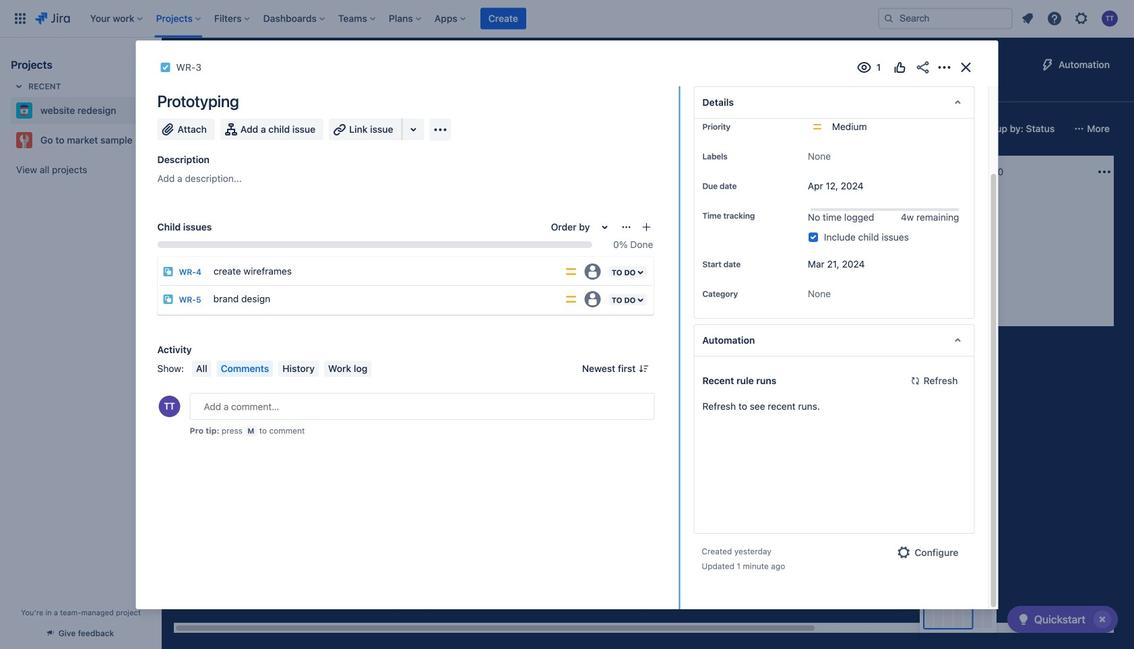 Task type: describe. For each thing, give the bounding box(es) containing it.
automation image
[[1040, 57, 1056, 73]]

issue type: sub-task image
[[163, 294, 174, 305]]

add people image
[[347, 121, 363, 137]]

primary element
[[8, 0, 868, 37]]

link web pages and more image
[[406, 121, 422, 138]]

dismiss quickstart image
[[1092, 609, 1114, 630]]

vote options: no one has voted for this issue yet. image
[[892, 59, 908, 76]]

high image
[[336, 229, 347, 240]]

medium image
[[716, 264, 727, 275]]

priority: medium image for issue type: sub-task icon
[[565, 265, 578, 278]]

issue type: sub-task image
[[163, 266, 174, 277]]

issue actions image
[[621, 222, 632, 233]]

priority: medium image for issue type: sub-task image
[[565, 293, 578, 306]]

task image
[[160, 62, 171, 73]]

automation element
[[694, 324, 975, 357]]

task image for medium image
[[380, 229, 391, 240]]

Search field
[[878, 8, 1013, 29]]

Add a comment… field
[[190, 393, 655, 420]]

Search board text field
[[179, 119, 282, 138]]

check image
[[1016, 611, 1032, 628]]



Task type: vqa. For each thing, say whether or not it's contained in the screenshot.
the bottommost Task image
yes



Task type: locate. For each thing, give the bounding box(es) containing it.
task image
[[190, 229, 201, 240], [380, 229, 391, 240], [570, 264, 581, 275]]

collapse recent projects image
[[11, 78, 27, 94]]

add app image
[[433, 122, 449, 138]]

close image
[[958, 59, 975, 76]]

details element
[[694, 86, 975, 119]]

priority: medium image
[[565, 265, 578, 278], [565, 293, 578, 306]]

jira image
[[35, 10, 70, 27], [35, 10, 70, 27]]

labels pin to top. only you can see pinned fields. image
[[731, 151, 741, 162]]

1 vertical spatial priority: medium image
[[565, 293, 578, 306]]

menu bar
[[189, 361, 374, 377]]

search image
[[884, 13, 895, 24]]

due date pin to top. only you can see pinned fields. image
[[740, 181, 751, 191]]

0 horizontal spatial task image
[[190, 229, 201, 240]]

1 horizontal spatial task image
[[380, 229, 391, 240]]

medium image
[[526, 229, 537, 240]]

1 priority: medium image from the top
[[565, 265, 578, 278]]

terry turtle image
[[902, 245, 918, 262]]

actions image
[[937, 59, 953, 76]]

dialog
[[136, 0, 999, 609]]

2 priority: medium image from the top
[[565, 293, 578, 306]]

due date: 20 march 2024 image
[[573, 247, 584, 258]]

task image for medium icon
[[570, 264, 581, 275]]

copy link to issue image
[[199, 61, 210, 72]]

due date: 20 march 2024 image
[[573, 247, 584, 258]]

create child image
[[641, 222, 652, 233]]

0 vertical spatial priority: medium image
[[565, 265, 578, 278]]

tab list
[[170, 78, 900, 102]]

task image for high icon
[[190, 229, 201, 240]]

2 horizontal spatial task image
[[570, 264, 581, 275]]

banner
[[0, 0, 1135, 38]]



